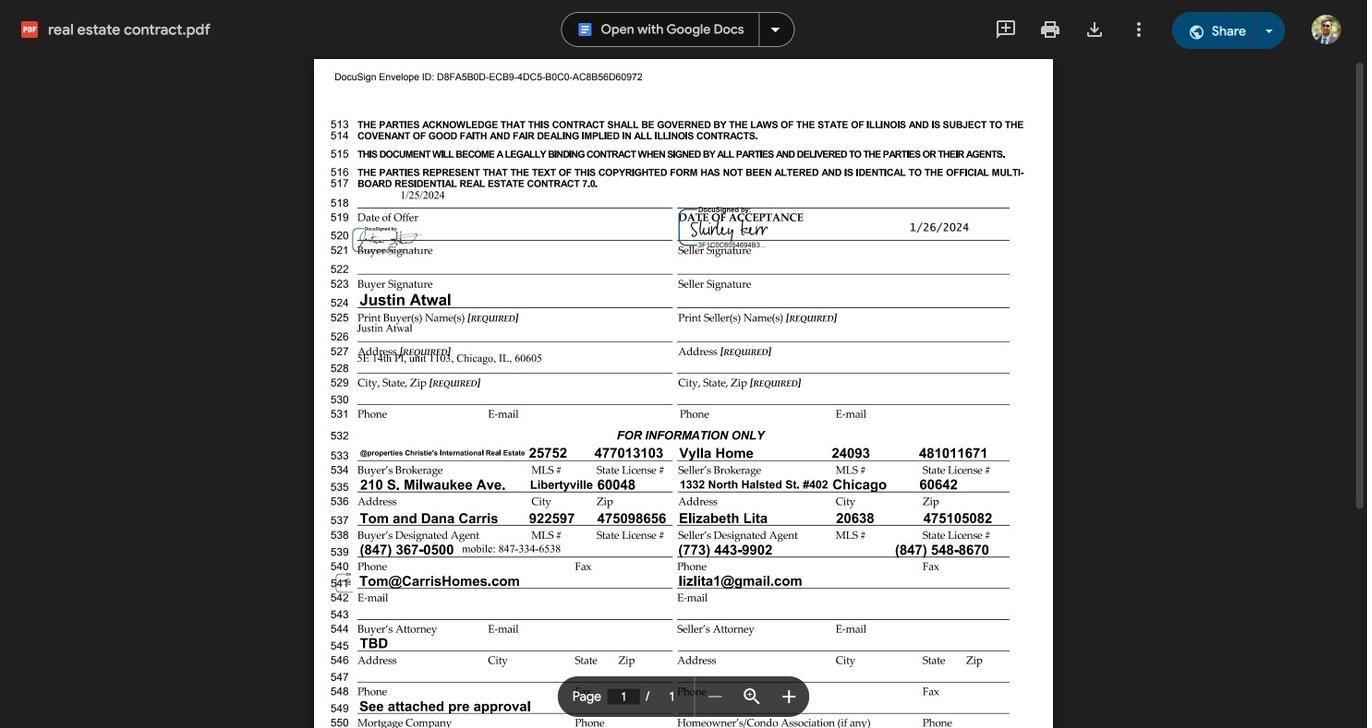 Task type: vqa. For each thing, say whether or not it's contained in the screenshot.
1st Google Slides image from the top of the page
no



Task type: locate. For each thing, give the bounding box(es) containing it.
Page is 1 text field
[[607, 690, 640, 705]]

application
[[0, 0, 1367, 729]]

print image
[[1039, 18, 1061, 41]]

add a comment image
[[995, 18, 1017, 41]]

showing viewer. element
[[0, 0, 1367, 729]]

share. anyone with the link. anyone who has the link can access. no sign-in required. image
[[1188, 23, 1205, 40]]

pdf icon image
[[21, 21, 38, 38]]

more actions image
[[1128, 18, 1150, 41]]

quick sharing actions image
[[1266, 30, 1273, 33]]

document inside the showing viewer. element
[[314, 59, 1053, 729]]

document
[[314, 59, 1053, 729]]



Task type: describe. For each thing, give the bounding box(es) containing it.
page 1 of 1 element
[[558, 677, 695, 718]]

zoom out image
[[704, 686, 726, 708]]

zoom in image
[[778, 686, 800, 708]]

download image
[[1084, 18, 1106, 41]]

fit to width image
[[741, 686, 763, 708]]



